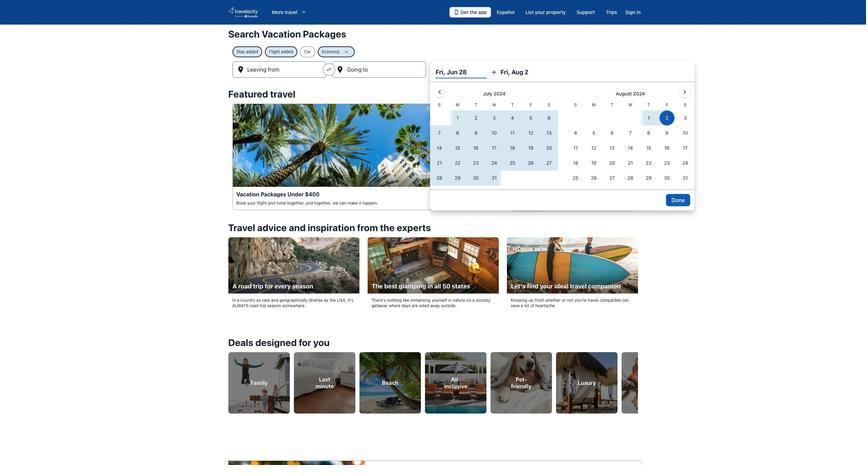 Task type: locate. For each thing, give the bounding box(es) containing it.
download the app button image
[[454, 10, 459, 15]]

main content
[[0, 25, 866, 466]]

next image
[[634, 377, 642, 385]]

travel advice and inspiration from the experts region
[[224, 219, 642, 321]]

travelocity logo image
[[228, 7, 258, 18]]

previous month image
[[436, 88, 444, 96]]



Task type: describe. For each thing, give the bounding box(es) containing it.
previous image
[[224, 377, 232, 385]]

swap origin and destination values image
[[326, 67, 332, 73]]

next month image
[[681, 88, 689, 96]]

featured travel region
[[224, 85, 642, 219]]



Task type: vqa. For each thing, say whether or not it's contained in the screenshot.
Swap origin and destination values icon
yes



